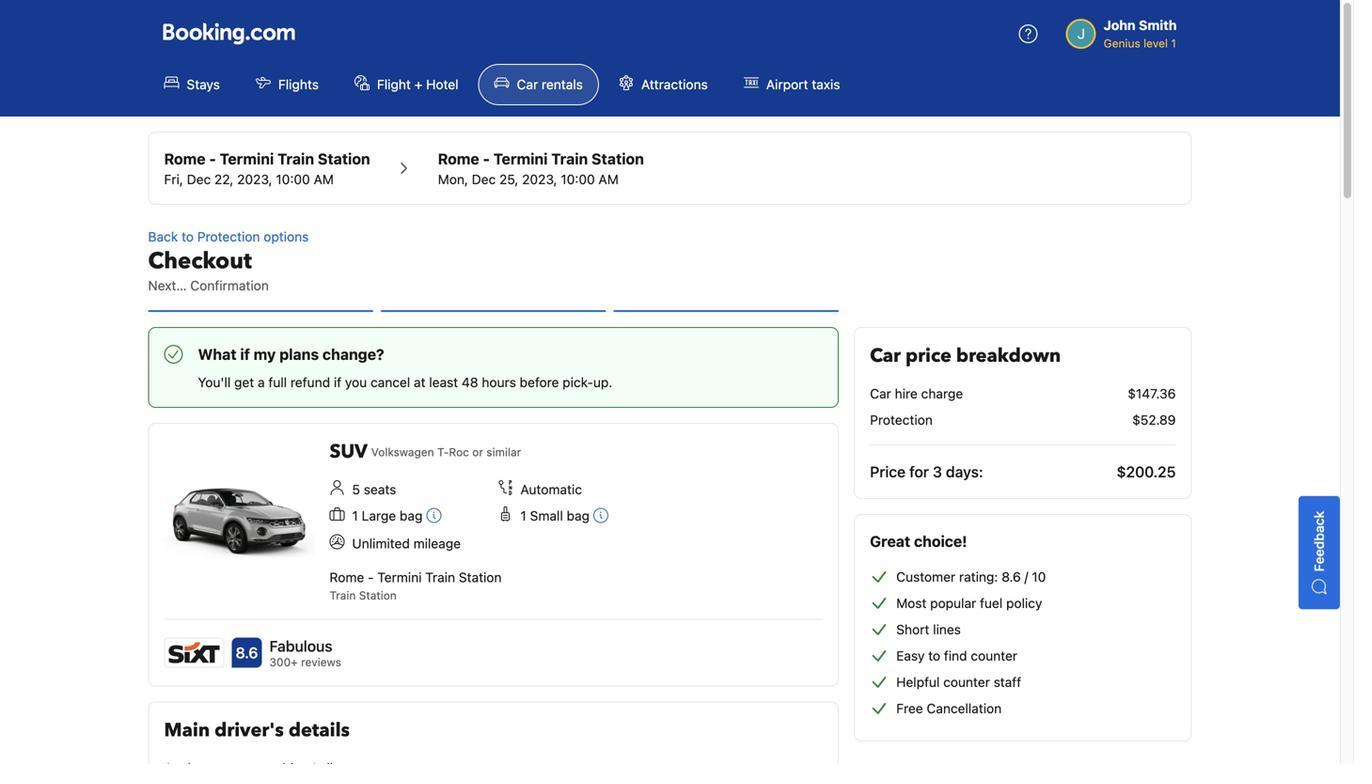 Task type: describe. For each thing, give the bounding box(es) containing it.
protection inside 'back to protection options checkout next… confirmation'
[[197, 229, 260, 245]]

free cancellation
[[897, 701, 1002, 717]]

station for rome - termini train station train station
[[459, 570, 502, 586]]

termini for rome - termini train station train station
[[378, 570, 422, 586]]

attractions
[[642, 77, 708, 92]]

popular
[[931, 596, 977, 612]]

days:
[[946, 463, 984, 481]]

- for rome - termini train station fri, dec 22, 2023, 10:00 am
[[209, 150, 216, 168]]

great choice!
[[870, 533, 968, 551]]

25,
[[500, 172, 519, 187]]

flights
[[278, 77, 319, 92]]

2023, for rome - termini train station fri, dec 22, 2023, 10:00 am
[[237, 172, 272, 187]]

0 horizontal spatial if
[[240, 346, 250, 364]]

10:00 for rome - termini train station mon, dec 25, 2023, 10:00 am
[[561, 172, 595, 187]]

1 vertical spatial counter
[[944, 675, 991, 691]]

taxis
[[812, 77, 841, 92]]

22,
[[215, 172, 234, 187]]

refund
[[291, 375, 330, 390]]

rome for rome - termini train station mon, dec 25, 2023, 10:00 am
[[438, 150, 480, 168]]

unlimited mileage
[[352, 536, 461, 552]]

policy
[[1007, 596, 1043, 612]]

train up "customer rating 8.6 fabulous" element
[[330, 589, 356, 602]]

least
[[429, 375, 458, 390]]

1 rome - termini train station group from the left
[[164, 148, 370, 189]]

customer
[[897, 570, 956, 585]]

tooltip arial label image for 1 small bag
[[594, 508, 609, 523]]

airport
[[767, 77, 809, 92]]

car for car rentals
[[517, 77, 538, 92]]

$200.25
[[1117, 463, 1177, 481]]

easy to find counter
[[897, 649, 1018, 664]]

genius
[[1104, 37, 1141, 50]]

train for rome - termini train station mon, dec 25, 2023, 10:00 am
[[552, 150, 588, 168]]

station for rome - termini train station mon, dec 25, 2023, 10:00 am
[[592, 150, 644, 168]]

product card group
[[148, 423, 839, 687]]

up.
[[594, 375, 613, 390]]

next…
[[148, 278, 187, 294]]

price for 3 days:
[[870, 463, 984, 481]]

next page is confirmation note
[[148, 277, 839, 295]]

at
[[414, 375, 426, 390]]

fri,
[[164, 172, 183, 187]]

fabulous
[[270, 638, 333, 656]]

0 vertical spatial counter
[[971, 649, 1018, 664]]

free
[[897, 701, 924, 717]]

back to protection options checkout next… confirmation
[[148, 229, 309, 294]]

tooltip arial label image for 1 large bag
[[427, 508, 442, 523]]

car rentals
[[517, 77, 583, 92]]

short lines
[[897, 622, 961, 638]]

price
[[906, 343, 952, 369]]

$147.36
[[1128, 386, 1177, 402]]

customer rating: 8.6 / 10
[[897, 570, 1047, 585]]

fuel
[[980, 596, 1003, 612]]

rome - termini train station train station
[[330, 570, 502, 602]]

flights link
[[240, 64, 335, 105]]

tooltip arial label image
[[594, 508, 609, 523]]

3
[[933, 463, 943, 481]]

1 small bag
[[521, 509, 590, 524]]

5 seats
[[352, 482, 396, 498]]

plans
[[280, 346, 319, 364]]

$52.89
[[1133, 413, 1177, 428]]

most
[[897, 596, 927, 612]]

level
[[1144, 37, 1169, 50]]

reviews
[[301, 656, 341, 669]]

john smith genius level 1
[[1104, 17, 1177, 50]]

dec for rome - termini train station mon, dec 25, 2023, 10:00 am
[[472, 172, 496, 187]]

pick-up location element
[[164, 148, 370, 170]]

short
[[897, 622, 930, 638]]

8.6 element
[[232, 638, 262, 668]]

rome - termini train station mon, dec 25, 2023, 10:00 am
[[438, 150, 644, 187]]

train for rome - termini train station train station
[[426, 570, 455, 586]]

10
[[1032, 570, 1047, 585]]

my
[[254, 346, 276, 364]]

roc
[[449, 446, 469, 459]]

suv volkswagen t-roc or similar
[[330, 439, 521, 465]]

automatic
[[521, 482, 582, 498]]

you
[[345, 375, 367, 390]]

8.6 inside product card group
[[236, 644, 258, 662]]

- for rome - termini train station train station
[[368, 570, 374, 586]]

main driver's details
[[164, 718, 350, 744]]

skip to main content element
[[0, 0, 1341, 117]]

attractions link
[[603, 64, 724, 105]]

rome for rome - termini train station train station
[[330, 570, 364, 586]]

before
[[520, 375, 559, 390]]

rome - termini train station fri, dec 22, 2023, 10:00 am
[[164, 150, 370, 187]]

bag for 1 large bag
[[400, 509, 423, 524]]

you'll get a full refund if you cancel at least 48 hours before pick-up.
[[198, 375, 613, 390]]

station down unlimited
[[359, 589, 397, 602]]

smith
[[1139, 17, 1177, 33]]

hotel
[[426, 77, 459, 92]]

breakdown
[[957, 343, 1062, 369]]

back to protection options link
[[148, 228, 839, 247]]

feedback button
[[1299, 496, 1341, 610]]

pick-up date element
[[164, 170, 370, 189]]

great
[[870, 533, 911, 551]]

flight + hotel
[[377, 77, 459, 92]]

flight
[[377, 77, 411, 92]]



Task type: locate. For each thing, give the bounding box(es) containing it.
2023,
[[237, 172, 272, 187], [522, 172, 558, 187]]

checkout
[[148, 246, 252, 277]]

0 horizontal spatial 2023,
[[237, 172, 272, 187]]

t-
[[438, 446, 449, 459]]

10:00 inside rome - termini train station fri, dec 22, 2023, 10:00 am
[[276, 172, 310, 187]]

0 horizontal spatial protection
[[197, 229, 260, 245]]

0 vertical spatial to
[[182, 229, 194, 245]]

what if my plans change?
[[198, 346, 384, 364]]

2023, down 'drop-off location' element
[[522, 172, 558, 187]]

dec right fri,
[[187, 172, 211, 187]]

1 vertical spatial 8.6
[[236, 644, 258, 662]]

john
[[1104, 17, 1136, 33]]

to for back to protection options checkout next… confirmation
[[182, 229, 194, 245]]

train down mileage
[[426, 570, 455, 586]]

0 vertical spatial 8.6
[[1002, 570, 1021, 585]]

get
[[234, 375, 254, 390]]

large
[[362, 509, 396, 524]]

helpful counter staff
[[897, 675, 1022, 691]]

termini inside rome - termini train station mon, dec 25, 2023, 10:00 am
[[494, 150, 548, 168]]

rome inside rome - termini train station fri, dec 22, 2023, 10:00 am
[[164, 150, 206, 168]]

pick-
[[563, 375, 594, 390]]

0 horizontal spatial to
[[182, 229, 194, 245]]

rome - termini train station group up back to protection options link
[[438, 148, 644, 189]]

2 horizontal spatial rome
[[438, 150, 480, 168]]

1 horizontal spatial am
[[599, 172, 619, 187]]

train up pick-up date element
[[278, 150, 314, 168]]

full
[[269, 375, 287, 390]]

dec
[[187, 172, 211, 187], [472, 172, 496, 187]]

1 horizontal spatial 2023,
[[522, 172, 558, 187]]

to inside 'back to protection options checkout next… confirmation'
[[182, 229, 194, 245]]

airport taxis
[[767, 77, 841, 92]]

station inside rome - termini train station fri, dec 22, 2023, 10:00 am
[[318, 150, 370, 168]]

2 10:00 from the left
[[561, 172, 595, 187]]

-
[[209, 150, 216, 168], [483, 150, 490, 168], [368, 570, 374, 586]]

fabulous 300+ reviews
[[270, 638, 341, 669]]

customer rating 8.6 fabulous element
[[270, 635, 341, 658]]

am down pick-up location element
[[314, 172, 334, 187]]

search summary element
[[148, 132, 1193, 205]]

to right back
[[182, 229, 194, 245]]

station down mileage
[[459, 570, 502, 586]]

supplied by sixt image
[[165, 639, 223, 667]]

- inside rome - termini train station fri, dec 22, 2023, 10:00 am
[[209, 150, 216, 168]]

1 2023, from the left
[[237, 172, 272, 187]]

1 for 1 large bag
[[352, 509, 358, 524]]

change?
[[323, 346, 384, 364]]

car rentals link
[[479, 64, 599, 105]]

bag for 1 small bag
[[567, 509, 590, 524]]

1 for 1 small bag
[[521, 509, 527, 524]]

1 dec from the left
[[187, 172, 211, 187]]

details
[[289, 718, 350, 744]]

termini inside rome - termini train station fri, dec 22, 2023, 10:00 am
[[220, 150, 274, 168]]

options
[[264, 229, 309, 245]]

driver's
[[215, 718, 284, 744]]

0 horizontal spatial 1
[[352, 509, 358, 524]]

am inside rome - termini train station mon, dec 25, 2023, 10:00 am
[[599, 172, 619, 187]]

station up pick-up date element
[[318, 150, 370, 168]]

2 2023, from the left
[[522, 172, 558, 187]]

0 horizontal spatial 10:00
[[276, 172, 310, 187]]

- up 22,
[[209, 150, 216, 168]]

rome
[[164, 150, 206, 168], [438, 150, 480, 168], [330, 570, 364, 586]]

10:00 down pick-up location element
[[276, 172, 310, 187]]

0 horizontal spatial dec
[[187, 172, 211, 187]]

2023, inside rome - termini train station fri, dec 22, 2023, 10:00 am
[[237, 172, 272, 187]]

rome inside rome - termini train station mon, dec 25, 2023, 10:00 am
[[438, 150, 480, 168]]

1 horizontal spatial rome - termini train station group
[[438, 148, 644, 189]]

1 bag from the left
[[400, 509, 423, 524]]

am for rome - termini train station mon, dec 25, 2023, 10:00 am
[[599, 172, 619, 187]]

train for rome - termini train station fri, dec 22, 2023, 10:00 am
[[278, 150, 314, 168]]

rome up mon,
[[438, 150, 480, 168]]

2 horizontal spatial -
[[483, 150, 490, 168]]

you'll
[[198, 375, 231, 390]]

- for rome - termini train station mon, dec 25, 2023, 10:00 am
[[483, 150, 490, 168]]

back
[[148, 229, 178, 245]]

train
[[278, 150, 314, 168], [552, 150, 588, 168], [426, 570, 455, 586], [330, 589, 356, 602]]

0 horizontal spatial rome
[[164, 150, 206, 168]]

most popular fuel policy
[[897, 596, 1043, 612]]

0 horizontal spatial bag
[[400, 509, 423, 524]]

8.6
[[1002, 570, 1021, 585], [236, 644, 258, 662]]

dec inside rome - termini train station mon, dec 25, 2023, 10:00 am
[[472, 172, 496, 187]]

1 horizontal spatial dec
[[472, 172, 496, 187]]

if left my
[[240, 346, 250, 364]]

unlimited
[[352, 536, 410, 552]]

rome - termini train station group
[[164, 148, 370, 189], [438, 148, 644, 189]]

to for easy to find counter
[[929, 649, 941, 664]]

hire
[[895, 386, 918, 402]]

what
[[198, 346, 237, 364]]

2 rome - termini train station group from the left
[[438, 148, 644, 189]]

to left find
[[929, 649, 941, 664]]

train inside rome - termini train station fri, dec 22, 2023, 10:00 am
[[278, 150, 314, 168]]

flight + hotel link
[[339, 64, 475, 105]]

5
[[352, 482, 360, 498]]

2 horizontal spatial termini
[[494, 150, 548, 168]]

- down unlimited
[[368, 570, 374, 586]]

to
[[182, 229, 194, 245], [929, 649, 941, 664]]

bag up unlimited mileage
[[400, 509, 423, 524]]

1 vertical spatial car
[[870, 343, 901, 369]]

1 vertical spatial to
[[929, 649, 941, 664]]

termini inside rome - termini train station train station
[[378, 570, 422, 586]]

easy
[[897, 649, 925, 664]]

2 am from the left
[[599, 172, 619, 187]]

1 horizontal spatial bag
[[567, 509, 590, 524]]

similar
[[487, 446, 521, 459]]

feedback
[[1312, 511, 1328, 572]]

rentals
[[542, 77, 583, 92]]

tooltip arial label image
[[427, 508, 442, 523], [427, 508, 442, 523], [594, 508, 609, 523]]

0 horizontal spatial -
[[209, 150, 216, 168]]

10:00 for rome - termini train station fri, dec 22, 2023, 10:00 am
[[276, 172, 310, 187]]

am inside rome - termini train station fri, dec 22, 2023, 10:00 am
[[314, 172, 334, 187]]

station
[[318, 150, 370, 168], [592, 150, 644, 168], [459, 570, 502, 586], [359, 589, 397, 602]]

station inside rome - termini train station mon, dec 25, 2023, 10:00 am
[[592, 150, 644, 168]]

1 left the small
[[521, 509, 527, 524]]

1 horizontal spatial termini
[[378, 570, 422, 586]]

rome down unlimited
[[330, 570, 364, 586]]

10:00
[[276, 172, 310, 187], [561, 172, 595, 187]]

car for car hire charge
[[870, 386, 892, 402]]

0 vertical spatial protection
[[197, 229, 260, 245]]

small
[[530, 509, 563, 524]]

2 bag from the left
[[567, 509, 590, 524]]

protection
[[197, 229, 260, 245], [870, 413, 933, 428]]

+
[[415, 77, 423, 92]]

1 inside john smith genius level 1
[[1172, 37, 1177, 50]]

if left you
[[334, 375, 342, 390]]

1 left large
[[352, 509, 358, 524]]

find
[[945, 649, 968, 664]]

- inside rome - termini train station mon, dec 25, 2023, 10:00 am
[[483, 150, 490, 168]]

0 vertical spatial car
[[517, 77, 538, 92]]

mileage
[[414, 536, 461, 552]]

1 10:00 from the left
[[276, 172, 310, 187]]

- inside rome - termini train station train station
[[368, 570, 374, 586]]

0 vertical spatial if
[[240, 346, 250, 364]]

2 horizontal spatial 1
[[1172, 37, 1177, 50]]

300+
[[270, 656, 298, 669]]

1 horizontal spatial to
[[929, 649, 941, 664]]

suv
[[330, 439, 368, 465]]

airport taxis link
[[728, 64, 857, 105]]

if
[[240, 346, 250, 364], [334, 375, 342, 390]]

1 vertical spatial if
[[334, 375, 342, 390]]

main
[[164, 718, 210, 744]]

dec inside rome - termini train station fri, dec 22, 2023, 10:00 am
[[187, 172, 211, 187]]

drop-off location element
[[438, 148, 644, 170]]

rome - termini train station group up options
[[164, 148, 370, 189]]

station for rome - termini train station fri, dec 22, 2023, 10:00 am
[[318, 150, 370, 168]]

stays link
[[148, 64, 236, 105]]

1 horizontal spatial 8.6
[[1002, 570, 1021, 585]]

drop-off date element
[[438, 170, 644, 189]]

2023, inside rome - termini train station mon, dec 25, 2023, 10:00 am
[[522, 172, 558, 187]]

/
[[1025, 570, 1029, 585]]

1 am from the left
[[314, 172, 334, 187]]

train up 'drop-off date' element
[[552, 150, 588, 168]]

stays
[[187, 77, 220, 92]]

protection down the hire
[[870, 413, 933, 428]]

2 vertical spatial car
[[870, 386, 892, 402]]

48
[[462, 375, 479, 390]]

termini for rome - termini train station mon, dec 25, 2023, 10:00 am
[[494, 150, 548, 168]]

car for car price breakdown
[[870, 343, 901, 369]]

0 horizontal spatial 8.6
[[236, 644, 258, 662]]

bag left tooltip arial label icon
[[567, 509, 590, 524]]

termini for rome - termini train station fri, dec 22, 2023, 10:00 am
[[220, 150, 274, 168]]

1 right level
[[1172, 37, 1177, 50]]

for
[[910, 463, 929, 481]]

car left the hire
[[870, 386, 892, 402]]

1 horizontal spatial protection
[[870, 413, 933, 428]]

1 horizontal spatial rome
[[330, 570, 364, 586]]

rome inside rome - termini train station train station
[[330, 570, 364, 586]]

car up the hire
[[870, 343, 901, 369]]

choice!
[[915, 533, 968, 551]]

lines
[[934, 622, 961, 638]]

0 horizontal spatial am
[[314, 172, 334, 187]]

am down 'drop-off location' element
[[599, 172, 619, 187]]

8.6 left /
[[1002, 570, 1021, 585]]

car inside car rentals "link"
[[517, 77, 538, 92]]

counter up staff
[[971, 649, 1018, 664]]

rome up fri,
[[164, 150, 206, 168]]

dec for rome - termini train station fri, dec 22, 2023, 10:00 am
[[187, 172, 211, 187]]

cancellation
[[927, 701, 1002, 717]]

0 horizontal spatial rome - termini train station group
[[164, 148, 370, 189]]

10:00 inside rome - termini train station mon, dec 25, 2023, 10:00 am
[[561, 172, 595, 187]]

car left rentals
[[517, 77, 538, 92]]

termini
[[220, 150, 274, 168], [494, 150, 548, 168], [378, 570, 422, 586]]

volkswagen
[[371, 446, 434, 459]]

protection up checkout
[[197, 229, 260, 245]]

2 dec from the left
[[472, 172, 496, 187]]

train inside rome - termini train station mon, dec 25, 2023, 10:00 am
[[552, 150, 588, 168]]

10:00 down 'drop-off location' element
[[561, 172, 595, 187]]

rome for rome - termini train station fri, dec 22, 2023, 10:00 am
[[164, 150, 206, 168]]

rating:
[[960, 570, 999, 585]]

1 large bag
[[352, 509, 423, 524]]

1 horizontal spatial -
[[368, 570, 374, 586]]

seats
[[364, 482, 396, 498]]

price
[[870, 463, 906, 481]]

1 horizontal spatial if
[[334, 375, 342, 390]]

termini up pick-up date element
[[220, 150, 274, 168]]

0 horizontal spatial termini
[[220, 150, 274, 168]]

helpful
[[897, 675, 940, 691]]

1 horizontal spatial 1
[[521, 509, 527, 524]]

mon,
[[438, 172, 468, 187]]

am for rome - termini train station fri, dec 22, 2023, 10:00 am
[[314, 172, 334, 187]]

2023, for rome - termini train station mon, dec 25, 2023, 10:00 am
[[522, 172, 558, 187]]

charge
[[922, 386, 964, 402]]

termini up 25,
[[494, 150, 548, 168]]

1 vertical spatial protection
[[870, 413, 933, 428]]

2023, down pick-up location element
[[237, 172, 272, 187]]

termini down unlimited mileage
[[378, 570, 422, 586]]

station up 'drop-off date' element
[[592, 150, 644, 168]]

8.6 left "300+"
[[236, 644, 258, 662]]

am
[[314, 172, 334, 187], [599, 172, 619, 187]]

dec left 25,
[[472, 172, 496, 187]]

1 horizontal spatial 10:00
[[561, 172, 595, 187]]

- up 'drop-off date' element
[[483, 150, 490, 168]]

counter up cancellation
[[944, 675, 991, 691]]

or
[[473, 446, 484, 459]]



Task type: vqa. For each thing, say whether or not it's contained in the screenshot.
group
no



